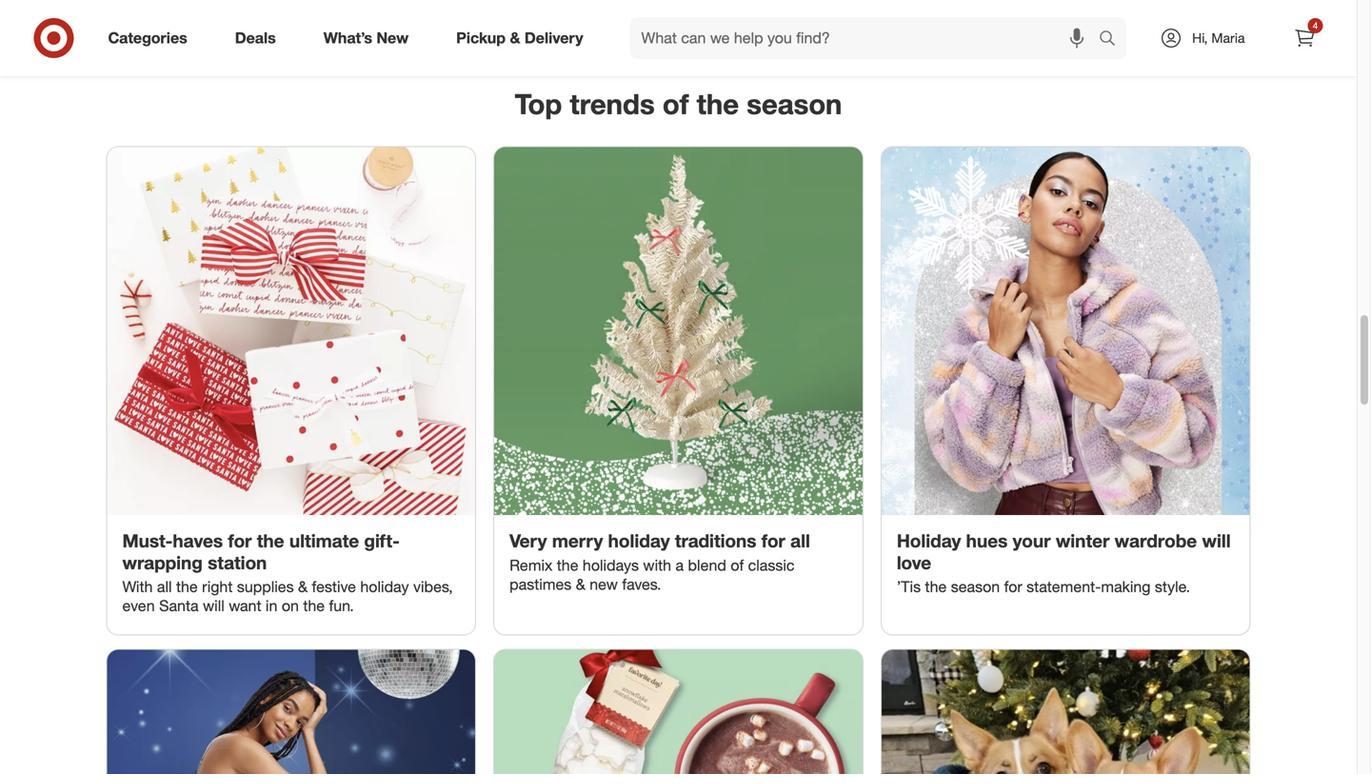 Task type: describe. For each thing, give the bounding box(es) containing it.
holiday inside must-haves for the ultimate gift- wrapping station with all the right supplies & festive holiday vibes, even santa will want in on the fun.
[[360, 578, 409, 596]]

& inside must-haves for the ultimate gift- wrapping station with all the right supplies & festive holiday vibes, even santa will want in on the fun.
[[298, 578, 308, 596]]

hues
[[967, 530, 1008, 552]]

ultimate
[[289, 530, 359, 552]]

want
[[229, 597, 261, 616]]

maria
[[1212, 30, 1245, 46]]

making
[[1102, 578, 1151, 596]]

4
[[1313, 20, 1319, 31]]

what's new link
[[307, 17, 433, 59]]

gift-
[[364, 530, 400, 552]]

pickup
[[456, 29, 506, 47]]

delivery
[[525, 29, 583, 47]]

supplies
[[237, 578, 294, 596]]

vibes,
[[413, 578, 453, 596]]

for inside holiday hues your winter wardrobe will love 'tis the season for statement-making style.
[[1005, 578, 1023, 596]]

the inside holiday hues your winter wardrobe will love 'tis the season for statement-making style.
[[925, 578, 947, 596]]

your
[[1013, 530, 1051, 552]]

with
[[122, 578, 153, 596]]

0 horizontal spatial of
[[663, 87, 689, 121]]

& inside very merry holiday traditions for all remix the holidays with a blend of classic pastimes & new faves.
[[576, 575, 586, 594]]

wardrobe
[[1115, 530, 1198, 552]]

'tis
[[897, 578, 921, 596]]

will inside holiday hues your winter wardrobe will love 'tis the season for statement-making style.
[[1203, 530, 1231, 552]]

categories
[[108, 29, 187, 47]]

new
[[590, 575, 618, 594]]

hi, maria
[[1193, 30, 1245, 46]]

classic
[[748, 556, 795, 575]]

all inside must-haves for the ultimate gift- wrapping station with all the right supplies & festive holiday vibes, even santa will want in on the fun.
[[157, 578, 172, 596]]

in
[[266, 597, 278, 616]]

santa
[[159, 597, 199, 616]]

a
[[676, 556, 684, 575]]

very merry holiday traditions for all remix the holidays with a blend of classic pastimes & new faves.
[[510, 530, 811, 594]]

haves
[[173, 530, 223, 552]]

holidays
[[583, 556, 639, 575]]

pastimes
[[510, 575, 572, 594]]

categories link
[[92, 17, 211, 59]]

love
[[897, 552, 932, 574]]

pickup & delivery link
[[440, 17, 607, 59]]

statement-
[[1027, 578, 1102, 596]]

what's
[[324, 29, 372, 47]]

station
[[208, 552, 267, 574]]

search button
[[1091, 17, 1137, 63]]



Task type: vqa. For each thing, say whether or not it's contained in the screenshot.
online in the $13.00 When purchased online
no



Task type: locate. For each thing, give the bounding box(es) containing it.
the inside very merry holiday traditions for all remix the holidays with a blend of classic pastimes & new faves.
[[557, 556, 579, 575]]

0 vertical spatial season
[[747, 87, 842, 121]]

must-haves for the ultimate gift- wrapping station with all the right supplies & festive holiday vibes, even santa will want in on the fun.
[[122, 530, 453, 616]]

1 vertical spatial all
[[157, 578, 172, 596]]

on
[[282, 597, 299, 616]]

of right trends
[[663, 87, 689, 121]]

& left new
[[576, 575, 586, 594]]

1 vertical spatial of
[[731, 556, 744, 575]]

2 horizontal spatial for
[[1005, 578, 1023, 596]]

top trends of the season
[[515, 87, 842, 121]]

deals
[[235, 29, 276, 47]]

trends
[[570, 87, 655, 121]]

holiday down gift-
[[360, 578, 409, 596]]

will inside must-haves for the ultimate gift- wrapping station with all the right supplies & festive holiday vibes, even santa will want in on the fun.
[[203, 597, 225, 616]]

0 horizontal spatial holiday
[[360, 578, 409, 596]]

all inside very merry holiday traditions for all remix the holidays with a blend of classic pastimes & new faves.
[[791, 530, 811, 552]]

1 horizontal spatial will
[[1203, 530, 1231, 552]]

for
[[228, 530, 252, 552], [762, 530, 786, 552], [1005, 578, 1023, 596]]

1 vertical spatial holiday
[[360, 578, 409, 596]]

festive
[[312, 578, 356, 596]]

1 vertical spatial season
[[951, 578, 1000, 596]]

season inside holiday hues your winter wardrobe will love 'tis the season for statement-making style.
[[951, 578, 1000, 596]]

2 horizontal spatial &
[[576, 575, 586, 594]]

fun.
[[329, 597, 354, 616]]

0 vertical spatial all
[[791, 530, 811, 552]]

blend
[[688, 556, 727, 575]]

0 horizontal spatial for
[[228, 530, 252, 552]]

faves.
[[622, 575, 662, 594]]

search
[[1091, 31, 1137, 49]]

1 horizontal spatial season
[[951, 578, 1000, 596]]

0 horizontal spatial will
[[203, 597, 225, 616]]

all
[[791, 530, 811, 552], [157, 578, 172, 596]]

4 link
[[1285, 17, 1326, 59]]

0 vertical spatial will
[[1203, 530, 1231, 552]]

season
[[747, 87, 842, 121], [951, 578, 1000, 596]]

will down right
[[203, 597, 225, 616]]

deals link
[[219, 17, 300, 59]]

wrapping
[[122, 552, 203, 574]]

holiday up with
[[608, 530, 670, 552]]

traditions
[[675, 530, 757, 552]]

top
[[515, 87, 562, 121]]

1 horizontal spatial all
[[791, 530, 811, 552]]

1 horizontal spatial of
[[731, 556, 744, 575]]

very
[[510, 530, 547, 552]]

holiday inside very merry holiday traditions for all remix the holidays with a blend of classic pastimes & new faves.
[[608, 530, 670, 552]]

winter
[[1056, 530, 1110, 552]]

hi,
[[1193, 30, 1208, 46]]

the
[[697, 87, 739, 121], [257, 530, 284, 552], [557, 556, 579, 575], [176, 578, 198, 596], [925, 578, 947, 596], [303, 597, 325, 616]]

0 horizontal spatial season
[[747, 87, 842, 121]]

holiday hues your winter wardrobe will love 'tis the season for statement-making style.
[[897, 530, 1231, 596]]

right
[[202, 578, 233, 596]]

with
[[643, 556, 672, 575]]

0 vertical spatial of
[[663, 87, 689, 121]]

for down your
[[1005, 578, 1023, 596]]

& right pickup
[[510, 29, 521, 47]]

will right wardrobe
[[1203, 530, 1231, 552]]

of inside very merry holiday traditions for all remix the holidays with a blend of classic pastimes & new faves.
[[731, 556, 744, 575]]

for right haves
[[228, 530, 252, 552]]

& up on
[[298, 578, 308, 596]]

0 horizontal spatial &
[[298, 578, 308, 596]]

even
[[122, 597, 155, 616]]

pickup & delivery
[[456, 29, 583, 47]]

1 horizontal spatial &
[[510, 29, 521, 47]]

&
[[510, 29, 521, 47], [576, 575, 586, 594], [298, 578, 308, 596]]

1 horizontal spatial for
[[762, 530, 786, 552]]

new
[[377, 29, 409, 47]]

must-
[[122, 530, 173, 552]]

style.
[[1155, 578, 1191, 596]]

will
[[1203, 530, 1231, 552], [203, 597, 225, 616]]

0 horizontal spatial all
[[157, 578, 172, 596]]

what's new
[[324, 29, 409, 47]]

all up santa
[[157, 578, 172, 596]]

for inside very merry holiday traditions for all remix the holidays with a blend of classic pastimes & new faves.
[[762, 530, 786, 552]]

remix
[[510, 556, 553, 575]]

merry
[[552, 530, 603, 552]]

1 vertical spatial will
[[203, 597, 225, 616]]

holiday
[[608, 530, 670, 552], [360, 578, 409, 596]]

What can we help you find? suggestions appear below search field
[[630, 17, 1104, 59]]

all up 'classic'
[[791, 530, 811, 552]]

for inside must-haves for the ultimate gift- wrapping station with all the right supplies & festive holiday vibes, even santa will want in on the fun.
[[228, 530, 252, 552]]

0 vertical spatial holiday
[[608, 530, 670, 552]]

for up 'classic'
[[762, 530, 786, 552]]

holiday
[[897, 530, 962, 552]]

of right blend
[[731, 556, 744, 575]]

1 horizontal spatial holiday
[[608, 530, 670, 552]]

of
[[663, 87, 689, 121], [731, 556, 744, 575]]



